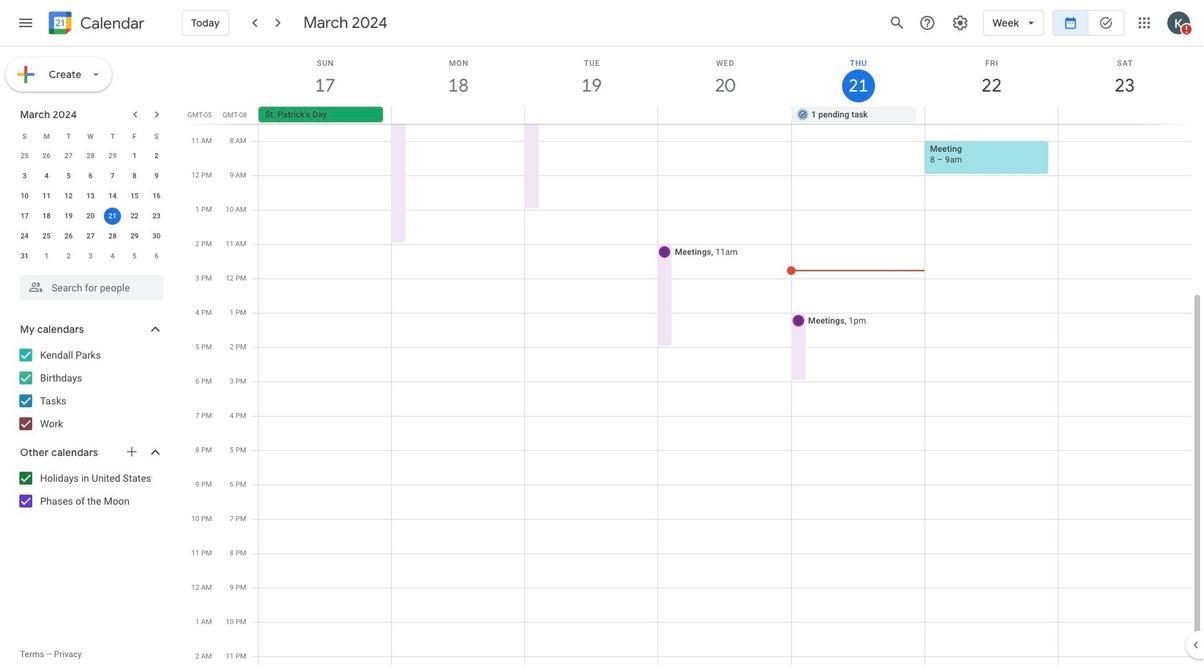 Task type: describe. For each thing, give the bounding box(es) containing it.
Search for people text field
[[29, 275, 155, 301]]

15 element
[[126, 188, 143, 205]]

22 element
[[126, 208, 143, 225]]

12 element
[[60, 188, 77, 205]]

31 element
[[16, 248, 33, 265]]

17 element
[[16, 208, 33, 225]]

cell inside march 2024 grid
[[102, 206, 124, 226]]

25 element
[[38, 228, 55, 245]]

13 element
[[82, 188, 99, 205]]

april 3 element
[[82, 248, 99, 265]]

april 2 element
[[60, 248, 77, 265]]

6 element
[[82, 168, 99, 185]]

main drawer image
[[17, 14, 34, 32]]

18 element
[[38, 208, 55, 225]]

calendar element
[[46, 9, 145, 40]]

settings menu image
[[952, 14, 970, 32]]

other calendars list
[[3, 467, 178, 513]]

21, today element
[[104, 208, 121, 225]]

add other calendars image
[[125, 445, 139, 459]]

29 element
[[126, 228, 143, 245]]

3 element
[[16, 168, 33, 185]]

february 29 element
[[104, 148, 121, 165]]

april 6 element
[[148, 248, 165, 265]]

april 1 element
[[38, 248, 55, 265]]

april 5 element
[[126, 248, 143, 265]]

14 element
[[104, 188, 121, 205]]

20 element
[[82, 208, 99, 225]]



Task type: locate. For each thing, give the bounding box(es) containing it.
26 element
[[60, 228, 77, 245]]

heading
[[77, 15, 145, 32]]

28 element
[[104, 228, 121, 245]]

2 element
[[148, 148, 165, 165]]

february 28 element
[[82, 148, 99, 165]]

february 27 element
[[60, 148, 77, 165]]

30 element
[[148, 228, 165, 245]]

19 element
[[60, 208, 77, 225]]

row
[[252, 107, 1204, 124], [14, 126, 168, 146], [14, 146, 168, 166], [14, 166, 168, 186], [14, 186, 168, 206], [14, 206, 168, 226], [14, 226, 168, 246], [14, 246, 168, 267]]

7 element
[[104, 168, 121, 185]]

24 element
[[16, 228, 33, 245]]

23 element
[[148, 208, 165, 225]]

april 4 element
[[104, 248, 121, 265]]

february 26 element
[[38, 148, 55, 165]]

march 2024 grid
[[14, 126, 168, 267]]

10 element
[[16, 188, 33, 205]]

27 element
[[82, 228, 99, 245]]

1 element
[[126, 148, 143, 165]]

None search field
[[0, 269, 178, 301]]

grid
[[183, 47, 1204, 666]]

february 25 element
[[16, 148, 33, 165]]

my calendars list
[[3, 344, 178, 436]]

11 element
[[38, 188, 55, 205]]

heading inside calendar element
[[77, 15, 145, 32]]

4 element
[[38, 168, 55, 185]]

16 element
[[148, 188, 165, 205]]

9 element
[[148, 168, 165, 185]]

cell
[[392, 107, 525, 124], [525, 107, 658, 124], [658, 107, 792, 124], [925, 107, 1058, 124], [1058, 107, 1192, 124], [102, 206, 124, 226]]

row group
[[14, 146, 168, 267]]

8 element
[[126, 168, 143, 185]]

5 element
[[60, 168, 77, 185]]



Task type: vqa. For each thing, say whether or not it's contained in the screenshot.
Heading within Calendar ELEMENT
yes



